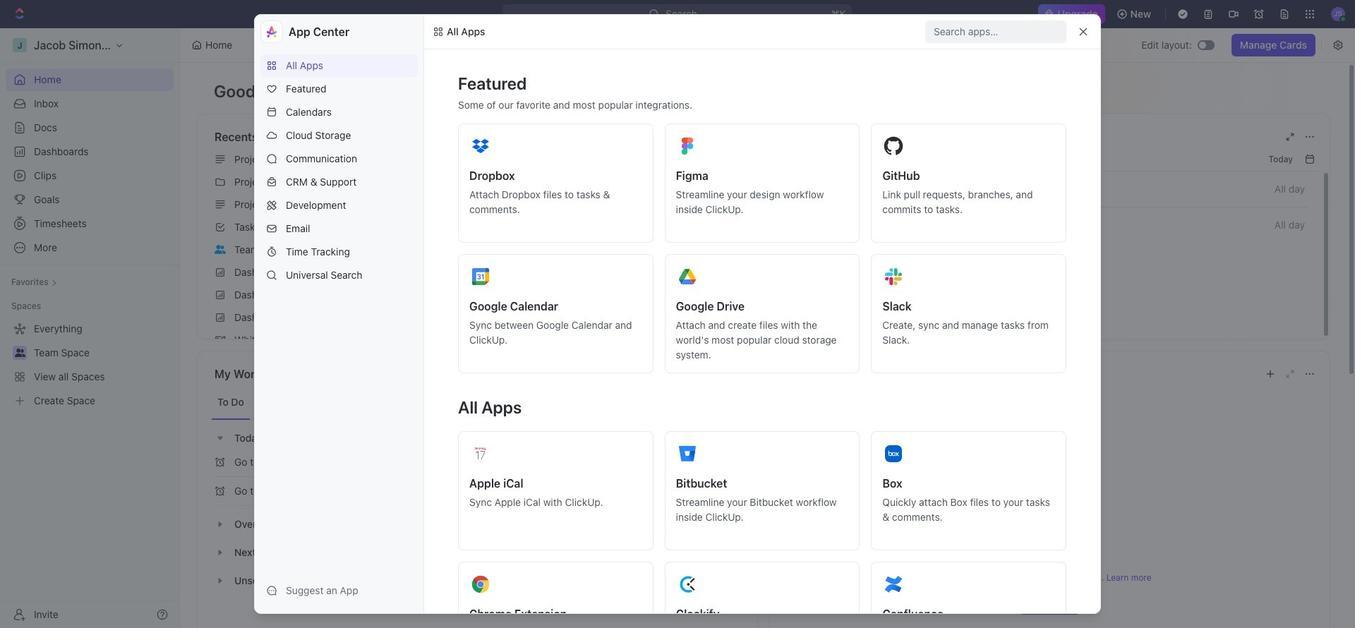 Task type: vqa. For each thing, say whether or not it's contained in the screenshot.
Milestone name or type '/' for commands text box
no



Task type: describe. For each thing, give the bounding box(es) containing it.
Search apps… field
[[934, 23, 1061, 40]]

akvyc image
[[433, 26, 444, 37]]

user group image
[[215, 245, 226, 254]]

tree inside sidebar navigation
[[6, 318, 174, 412]]

sidebar navigation
[[0, 28, 180, 628]]



Task type: locate. For each thing, give the bounding box(es) containing it.
tab list
[[212, 386, 744, 420]]

tree
[[6, 318, 174, 412]]

dialog
[[254, 14, 1102, 628]]



